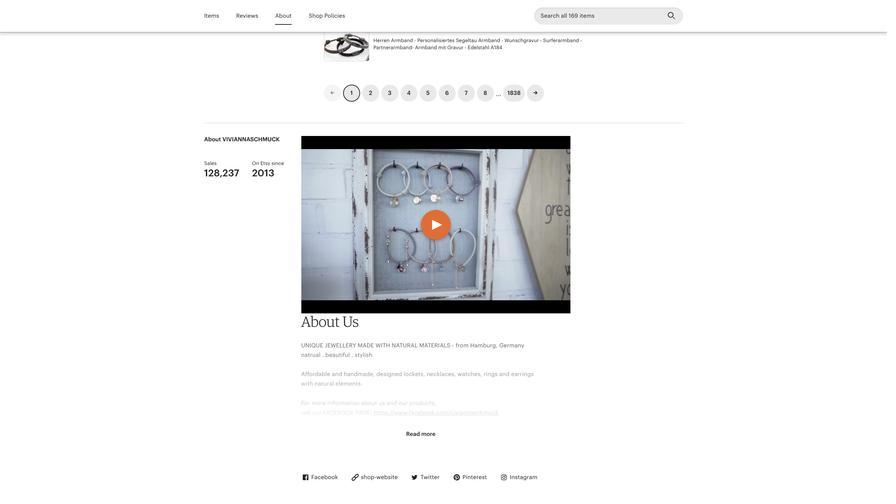 Task type: locate. For each thing, give the bounding box(es) containing it.
about up unique
[[301, 313, 340, 331]]

more right for
[[312, 400, 326, 407]]

reviews
[[236, 12, 258, 19]]

7 link
[[458, 85, 475, 102]]

about left shop
[[275, 12, 292, 19]]

1 horizontal spatial more
[[421, 431, 436, 437]]

designed
[[377, 371, 402, 378]]

more inside dropdown button
[[421, 431, 436, 437]]

.
[[322, 352, 324, 358], [352, 352, 353, 358]]

us
[[343, 313, 359, 331]]

questions, ideas, remarks or anything else:
[[301, 429, 420, 436]]

1 vertical spatial more
[[421, 431, 436, 437]]

ideas,
[[333, 429, 349, 436]]

0 horizontal spatial our
[[312, 410, 322, 416]]

1 vertical spatial our
[[312, 410, 322, 416]]

natural
[[315, 381, 334, 387]]

0 horizontal spatial and
[[332, 371, 342, 378]]

5 link
[[420, 85, 437, 102]]

our left products,
[[399, 400, 408, 407]]

1 link
[[343, 85, 360, 102]]

armband down personalisiertes
[[415, 45, 437, 50]]

sales
[[204, 160, 217, 166]]

more for for
[[312, 400, 326, 407]]

1 . from the left
[[322, 352, 324, 358]]

2 horizontal spatial armband
[[478, 38, 500, 43]]

sales 128,237
[[204, 160, 239, 179]]

2 horizontal spatial and
[[499, 371, 510, 378]]

facebook
[[323, 410, 354, 416]]

contact
[[301, 467, 323, 474]]

0 horizontal spatial in
[[333, 10, 338, 15]]

6 link
[[439, 85, 456, 102]]

0 vertical spatial more
[[312, 400, 326, 407]]

armband up a184
[[478, 38, 500, 43]]

shop-
[[361, 474, 377, 481]]

0 horizontal spatial more
[[312, 400, 326, 407]]

1 horizontal spatial .
[[352, 352, 353, 358]]

etsy
[[261, 160, 270, 166]]

1 vertical spatial about
[[204, 136, 221, 143]]

on etsy since 2013
[[252, 160, 284, 179]]

8 link
[[477, 85, 494, 102]]

anything
[[382, 429, 406, 436]]

. right natrual
[[322, 352, 324, 358]]

affordable and handmade, designed lockets, necklaces, watches, rings and earrings with natural elements.
[[301, 371, 534, 387]]

. left the stylish
[[352, 352, 353, 358]]

and right rings
[[499, 371, 510, 378]]

1 horizontal spatial about
[[275, 12, 292, 19]]

herren
[[374, 38, 390, 43]]

more inside for more information about us and our products, see our facebook page: https://www.facebook.com/viviannaschmuck
[[312, 400, 326, 407]]

in
[[333, 10, 338, 15], [362, 467, 367, 474]]

read more
[[406, 431, 436, 437]]

- up a184
[[502, 38, 503, 43]]

3 link
[[381, 85, 398, 102]]

pinterest link
[[453, 473, 487, 482]]

0 vertical spatial our
[[399, 400, 408, 407]]

more for read
[[421, 431, 436, 437]]

in right see
[[333, 10, 338, 15]]

- left from
[[452, 342, 454, 349]]

https://www.facebook.com/viviannaschmuck
[[374, 410, 499, 416]]

2 horizontal spatial about
[[301, 313, 340, 331]]

materials
[[419, 342, 451, 349]]

1 horizontal spatial our
[[399, 400, 408, 407]]

5
[[426, 90, 430, 96]]

be
[[337, 467, 344, 474]]

twitter link
[[411, 473, 440, 482]]

0 vertical spatial about
[[275, 12, 292, 19]]

more
[[312, 400, 326, 407], [421, 431, 436, 437]]

germany
[[500, 342, 525, 349]]

-
[[414, 38, 416, 43], [502, 38, 503, 43], [540, 38, 542, 43], [581, 38, 582, 43], [465, 45, 467, 50], [452, 342, 454, 349]]

instagram link
[[500, 473, 538, 482]]

our right 'see'
[[312, 410, 322, 416]]

earrings
[[511, 371, 534, 378]]

or right english
[[391, 467, 396, 474]]

handmade,
[[344, 371, 375, 378]]

0 vertical spatial in
[[333, 10, 338, 15]]

surferarmband
[[543, 38, 579, 43]]

or
[[374, 429, 380, 436], [391, 467, 396, 474]]

about for about us
[[301, 313, 340, 331]]

1 vertical spatial in
[[362, 467, 367, 474]]

about up sales
[[204, 136, 221, 143]]

pinterest
[[463, 474, 487, 481]]

more right the else:
[[421, 431, 436, 437]]

and right us at the left
[[387, 400, 397, 407]]

0 horizontal spatial about
[[204, 136, 221, 143]]

facebook
[[311, 474, 338, 481]]

1838
[[508, 90, 521, 96]]

watches,
[[458, 371, 482, 378]]

…
[[496, 87, 501, 98]]

and
[[332, 371, 342, 378], [499, 371, 510, 378], [387, 400, 397, 407]]

- right 'surferarmband'
[[581, 38, 582, 43]]

see in original language
[[324, 10, 377, 15]]

7
[[465, 90, 468, 96]]

gravur
[[448, 45, 464, 50]]

- left personalisiertes
[[414, 38, 416, 43]]

about
[[275, 12, 292, 19], [204, 136, 221, 143], [301, 313, 340, 331]]

questions,
[[301, 429, 331, 436]]

about us
[[301, 313, 359, 331]]

or right remarks
[[374, 429, 380, 436]]

beautiful
[[326, 352, 350, 358]]

natural
[[392, 342, 418, 349]]

0 horizontal spatial or
[[374, 429, 380, 436]]

0 horizontal spatial .
[[322, 352, 324, 358]]

elements.
[[336, 381, 363, 387]]

read
[[406, 431, 420, 437]]

0 vertical spatial or
[[374, 429, 380, 436]]

2 vertical spatial about
[[301, 313, 340, 331]]

in right made
[[362, 467, 367, 474]]

on
[[252, 160, 259, 166]]

viviannaschmuck
[[222, 136, 280, 143]]

us
[[379, 400, 385, 407]]

a184
[[491, 45, 502, 50]]

1 vertical spatial or
[[391, 467, 396, 474]]

lockets,
[[404, 371, 425, 378]]

and up elements.
[[332, 371, 342, 378]]

twitter
[[421, 474, 440, 481]]

1 horizontal spatial and
[[387, 400, 397, 407]]

necklaces,
[[427, 371, 456, 378]]

armband up partnerarmband-
[[391, 38, 413, 43]]



Task type: vqa. For each thing, say whether or not it's contained in the screenshot.
Item within ITEM WAS NOT SHIPPED FROM WHERE THEY SAY IT IS SHIPPED FROM. I THOUGHT I WAS SUPPORTING A SMALL BUSINESS BUT I GUESS I WASN'T. THE HAT IS CUTE AND AS PICTURED BUT I WANTED TO SUPPORT A SMALL BUSINESS.
no



Task type: describe. For each thing, give the bounding box(es) containing it.
shop
[[309, 12, 323, 19]]

affordable
[[301, 371, 330, 378]]

6
[[445, 90, 449, 96]]

for more information about us and our products, see our facebook page: https://www.facebook.com/viviannaschmuck
[[301, 400, 499, 416]]

policies
[[325, 12, 345, 19]]

rings
[[484, 371, 498, 378]]

read more button
[[400, 426, 442, 443]]

made
[[345, 467, 361, 474]]

english
[[369, 467, 389, 474]]

from
[[456, 342, 469, 349]]

shop-website
[[361, 474, 398, 481]]

- right the 'wunschgravur'
[[540, 38, 542, 43]]

see in original language button
[[319, 6, 382, 19]]

shop policies
[[309, 12, 345, 19]]

unique jewellery made with natural materials - from hamburg, germany natrual . beautiful . stylish
[[301, 342, 525, 358]]

jewellery
[[325, 342, 356, 349]]

personalisiertes
[[417, 38, 455, 43]]

4 link
[[401, 85, 418, 102]]

partnerarmband-
[[374, 45, 414, 50]]

with
[[376, 342, 390, 349]]

remarks
[[351, 429, 373, 436]]

1 horizontal spatial or
[[391, 467, 396, 474]]

4
[[407, 90, 411, 96]]

about for about viviannaschmuck
[[204, 136, 221, 143]]

website
[[377, 474, 398, 481]]

can
[[325, 467, 335, 474]]

0 horizontal spatial armband
[[391, 38, 413, 43]]

and inside for more information about us and our products, see our facebook page: https://www.facebook.com/viviannaschmuck
[[387, 400, 397, 407]]

natrual
[[301, 352, 321, 358]]

instagram
[[510, 474, 538, 481]]

2 link
[[362, 85, 379, 102]]

see
[[301, 410, 311, 416]]

about
[[361, 400, 377, 407]]

german.
[[398, 467, 422, 474]]

shop-website link
[[351, 473, 398, 482]]

products,
[[410, 400, 436, 407]]

- down segeltau
[[465, 45, 467, 50]]

2
[[369, 90, 372, 96]]

contact can be made in english or german.
[[301, 467, 422, 474]]

- inside unique jewellery made with natural materials - from hamburg, germany natrual . beautiful . stylish
[[452, 342, 454, 349]]

see
[[324, 10, 332, 15]]

segeltau
[[456, 38, 477, 43]]

language
[[357, 10, 377, 15]]

1838 link
[[504, 85, 525, 102]]

https://www.facebook.com/viviannaschmuck link
[[374, 410, 499, 416]]

items
[[204, 12, 219, 19]]

8
[[484, 90, 487, 96]]

page:
[[356, 410, 372, 416]]

information
[[328, 400, 360, 407]]

made
[[358, 342, 374, 349]]

herren armband - personalisiertes segeltau armband - wunschgravur - surferarmband - partnerarmband- armband mit gravur - edelstahl  a184
[[374, 38, 582, 50]]

128,237
[[204, 168, 239, 179]]

else:
[[407, 429, 420, 436]]

unique
[[301, 342, 323, 349]]

mit
[[439, 45, 446, 50]]

1 horizontal spatial in
[[362, 467, 367, 474]]

shop policies link
[[309, 8, 345, 24]]

herren armband - personalisiertes segeltau armband - wunschgravur - surferarmband - partnerarmband- armband mit gravur - edelstahl  a184 link
[[324, 25, 604, 63]]

about for about
[[275, 12, 292, 19]]

edelstahl
[[468, 45, 490, 50]]

2013
[[252, 168, 275, 179]]

facebook link
[[301, 473, 338, 482]]

1 horizontal spatial armband
[[415, 45, 437, 50]]

hamburg,
[[470, 342, 498, 349]]

in inside button
[[333, 10, 338, 15]]

for
[[301, 400, 310, 407]]

items link
[[204, 8, 219, 24]]

1
[[350, 90, 353, 96]]

original
[[339, 10, 355, 15]]

2 . from the left
[[352, 352, 353, 358]]

about viviannaschmuck
[[204, 136, 280, 143]]

with
[[301, 381, 313, 387]]

Search all 169 items text field
[[534, 7, 662, 24]]

about link
[[275, 8, 292, 24]]

wunschgravur
[[505, 38, 539, 43]]



